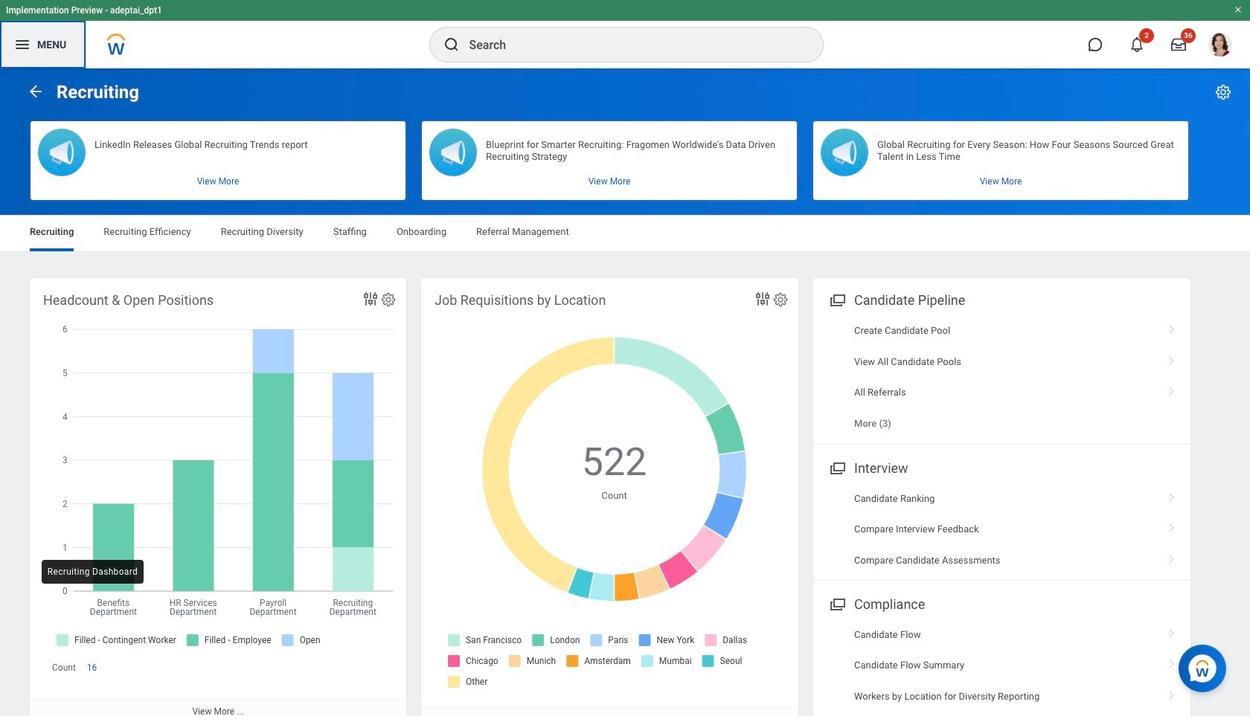 Task type: locate. For each thing, give the bounding box(es) containing it.
tab list
[[15, 216, 1236, 252]]

chevron right image
[[1163, 351, 1182, 366], [1163, 382, 1182, 397], [1163, 519, 1182, 534], [1163, 625, 1182, 639], [1163, 686, 1182, 701]]

2 chevron right image from the top
[[1163, 488, 1182, 503]]

menu group image
[[827, 457, 847, 478], [827, 594, 847, 614]]

3 chevron right image from the top
[[1163, 519, 1182, 534]]

1 chevron right image from the top
[[1163, 320, 1182, 335]]

1 vertical spatial list
[[814, 484, 1191, 576]]

profile logan mcneil image
[[1209, 33, 1233, 60]]

2 menu group image from the top
[[827, 594, 847, 614]]

0 vertical spatial list
[[814, 316, 1191, 440]]

Search Workday  search field
[[469, 28, 792, 61]]

inbox large image
[[1172, 37, 1187, 52]]

2 chevron right image from the top
[[1163, 382, 1182, 397]]

4 chevron right image from the top
[[1163, 625, 1182, 639]]

search image
[[443, 36, 460, 54]]

0 vertical spatial menu group image
[[827, 457, 847, 478]]

main content
[[0, 68, 1251, 717]]

chevron right image
[[1163, 320, 1182, 335], [1163, 488, 1182, 503], [1163, 550, 1182, 565], [1163, 655, 1182, 670]]

1 menu group image from the top
[[827, 457, 847, 478]]

job requisitions by location element
[[421, 278, 799, 717]]

2 vertical spatial list
[[814, 620, 1191, 713]]

list
[[814, 316, 1191, 440], [814, 484, 1191, 576], [814, 620, 1191, 713]]

configure job requisitions by location image
[[773, 292, 789, 308]]

1 vertical spatial menu group image
[[827, 594, 847, 614]]

3 chevron right image from the top
[[1163, 550, 1182, 565]]

menu group image
[[827, 290, 847, 310]]

banner
[[0, 0, 1251, 68]]



Task type: vqa. For each thing, say whether or not it's contained in the screenshot.
5th chevron right image from the top
yes



Task type: describe. For each thing, give the bounding box(es) containing it.
headcount & open positions element
[[30, 278, 406, 717]]

5 chevron right image from the top
[[1163, 686, 1182, 701]]

close environment banner image
[[1234, 5, 1243, 14]]

menu group image for second list from the top of the page
[[827, 457, 847, 478]]

3 list from the top
[[814, 620, 1191, 713]]

4 chevron right image from the top
[[1163, 655, 1182, 670]]

notifications large image
[[1130, 37, 1145, 52]]

configure headcount & open positions image
[[380, 292, 397, 308]]

configure and view chart data image
[[362, 290, 380, 308]]

configure this page image
[[1215, 83, 1233, 101]]

previous page image
[[27, 82, 45, 100]]

1 chevron right image from the top
[[1163, 351, 1182, 366]]

justify image
[[13, 36, 31, 54]]

2 list from the top
[[814, 484, 1191, 576]]

1 list from the top
[[814, 316, 1191, 440]]

configure and view chart data image
[[754, 290, 772, 308]]

menu group image for third list from the top
[[827, 594, 847, 614]]



